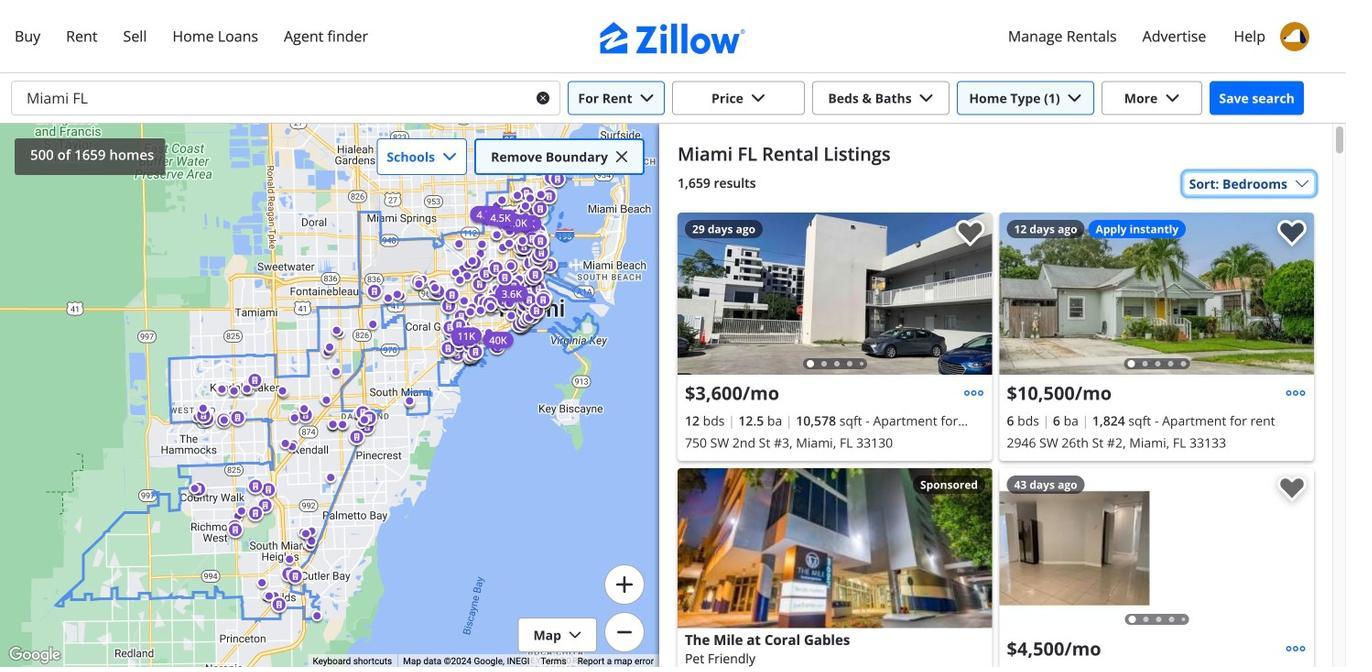 Task type: describe. For each thing, give the bounding box(es) containing it.
filters element
[[0, 73, 1347, 124]]

property images, use arrow keys to navigate, image 1 of 8 group
[[678, 213, 993, 379]]

advertisement element
[[678, 468, 993, 667]]

map region
[[0, 124, 660, 667]]



Task type: vqa. For each thing, say whether or not it's contained in the screenshot.
the property images, Use arrow keys to navigate, image 1 of 15 group on the right of the page
yes



Task type: locate. For each thing, give the bounding box(es) containing it.
property images, use arrow keys to navigate, image 1 of 5 group
[[1000, 213, 1315, 379]]

2946 sw 26th st #2, miami, fl 33133 image
[[1000, 213, 1315, 375]]

750 sw 2nd st #3, miami, fl 33130 image
[[678, 213, 993, 375]]

1171 nw 51st ter, miami, fl 33127 image
[[1000, 468, 1315, 630]]

main content
[[660, 124, 1333, 667]]

your profile default icon image
[[1281, 22, 1310, 51]]

google image
[[5, 643, 65, 667]]

zillow logo image
[[600, 22, 747, 54]]

property images, use arrow keys to navigate, image 1 of 15 group
[[1000, 468, 1315, 635]]

main navigation
[[0, 0, 1347, 73]]

Address, neighborhood, city, ZIP text field
[[12, 82, 522, 115]]



